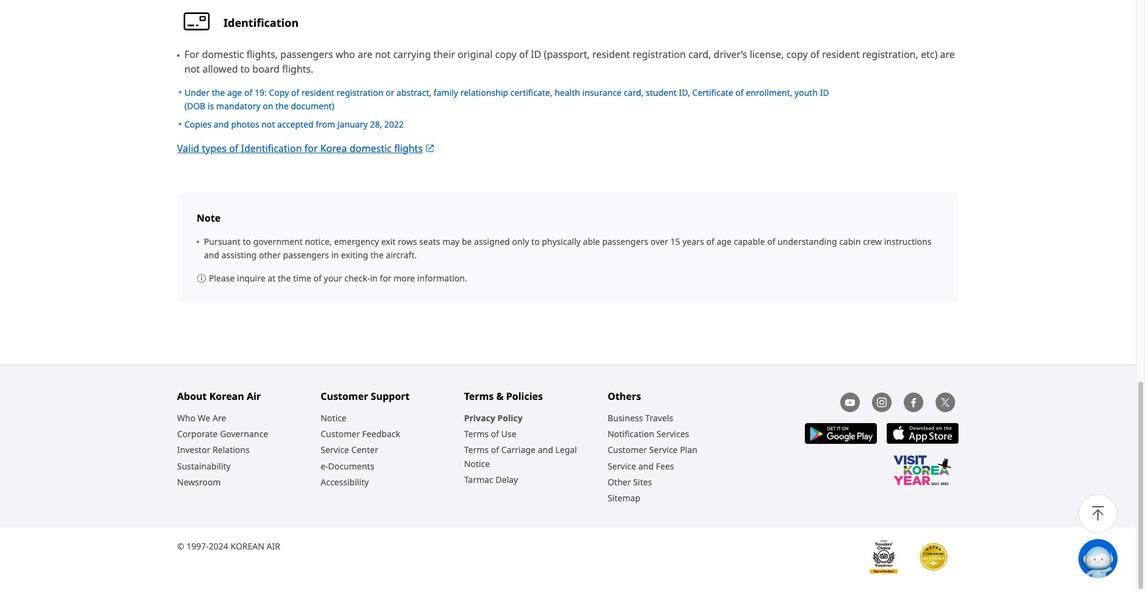 Task type: vqa. For each thing, say whether or not it's contained in the screenshot.
Dialog
no



Task type: describe. For each thing, give the bounding box(es) containing it.
service center link
[[321, 444, 378, 457]]

business travels notification services customer service plan service and fees other sites sitemap
[[608, 412, 697, 504]]

services
[[657, 428, 689, 440]]

from
[[316, 118, 335, 130]]

under the age of 19: copy of resident registration or abstract, family relationship certificate, health insurance card, student id, certificate of enrollment, youth id (dob is mandatory on the document)
[[184, 86, 829, 112]]

and down is
[[214, 118, 229, 130]]

at
[[268, 272, 276, 284]]

registration,
[[862, 47, 918, 61]]

capable
[[734, 236, 765, 247]]

who we are corporate governance investor relations sustainability newsroom
[[177, 412, 268, 488]]

of up youth
[[810, 47, 820, 61]]

sites
[[633, 476, 652, 488]]

assigned
[[474, 236, 510, 247]]

15 years
[[670, 236, 704, 247]]

please
[[209, 272, 235, 284]]

the inside pursuant to government notice, emergency exit rows seats may be assigned only to physically able passengers over 15 years of age capable of understanding cabin crew instructions and assisting other passengers in exiting the aircraft.
[[370, 249, 384, 261]]

1 vertical spatial identification
[[241, 142, 302, 155]]

0 vertical spatial identification
[[224, 15, 299, 30]]

privacy
[[464, 412, 495, 424]]

flights,
[[247, 47, 278, 61]]

of left use
[[491, 428, 499, 440]]

inquire
[[237, 272, 265, 284]]

pursuant to government notice, emergency exit rows seats may be assigned only to physically able passengers over 15 years of age capable of understanding cabin crew instructions and assisting other passengers in exiting the aircraft.
[[204, 236, 932, 261]]

is
[[208, 100, 214, 112]]

customer inside business travels notification services customer service plan service and fees other sites sitemap
[[608, 444, 647, 456]]

registration inside for domestic flights, passengers who are not carrying their original copy of id (passport, resident registration card, driver's license, copy of resident registration, etc) are not allowed to board flights.
[[633, 47, 686, 61]]

1 vertical spatial not
[[184, 62, 200, 75]]

korean
[[209, 390, 244, 403]]

of right types
[[229, 142, 238, 155]]

use
[[501, 428, 516, 440]]

for inside valid types of identification for korea domestic flights link
[[304, 142, 318, 155]]

to up "assisting"
[[243, 236, 251, 247]]

2 horizontal spatial service
[[649, 444, 678, 456]]

investor
[[177, 444, 210, 456]]

(dob
[[184, 100, 205, 112]]

1 vertical spatial passengers
[[602, 236, 648, 247]]

customer service plan link
[[608, 444, 697, 457]]

2024
[[209, 540, 228, 552]]

customer inside the notice customer feedback service center e-documents accessibility
[[321, 428, 360, 440]]

or
[[386, 86, 394, 98]]

notice link
[[321, 412, 347, 425]]

korean
[[231, 540, 264, 552]]

1 horizontal spatial for
[[380, 272, 391, 284]]

2 vertical spatial passengers
[[283, 249, 329, 261]]

carrying
[[393, 47, 431, 61]]

carriage
[[501, 444, 536, 456]]

legal
[[555, 444, 577, 456]]

korea
[[320, 142, 347, 155]]

card, for student
[[624, 86, 644, 98]]

1 horizontal spatial in
[[370, 272, 378, 284]]

28,
[[370, 118, 382, 130]]

tarmac
[[464, 474, 493, 485]]

copies and photos not accepted from january 28, 2022
[[184, 118, 404, 130]]

notice,
[[305, 236, 332, 247]]

service and fees link
[[608, 460, 674, 473]]

allowed
[[202, 62, 238, 75]]

accessibility
[[321, 476, 369, 488]]

&
[[496, 390, 504, 403]]

certificate,
[[510, 86, 552, 98]]

fees
[[656, 460, 674, 472]]

1 horizontal spatial resident
[[592, 47, 630, 61]]

0 vertical spatial customer
[[321, 390, 368, 403]]

the down copy
[[275, 100, 289, 112]]

other
[[608, 476, 631, 488]]

age inside under the age of 19: copy of resident registration or abstract, family relationship certificate, health insurance card, student id, certificate of enrollment, youth id (dob is mandatory on the document)
[[227, 86, 242, 98]]

notice inside the notice customer feedback service center e-documents accessibility
[[321, 412, 347, 424]]

2 terms from the top
[[464, 428, 489, 440]]

chat w link
[[1079, 539, 1145, 578]]

visit korea year 2023 to 2024 image
[[892, 455, 953, 486]]

flights
[[394, 142, 423, 155]]

valid types of identification for korea domestic flights
[[177, 142, 423, 155]]

1 terms from the top
[[464, 390, 494, 403]]

chat
[[1118, 553, 1136, 565]]

about
[[177, 390, 207, 403]]

of right certificate
[[736, 86, 744, 98]]

photos
[[231, 118, 259, 130]]

©
[[177, 540, 184, 552]]

to right "only"
[[531, 236, 540, 247]]

download on the app store image
[[887, 423, 959, 444]]

2 horizontal spatial not
[[375, 47, 391, 61]]

valid
[[177, 142, 199, 155]]

exiting
[[341, 249, 368, 261]]

driver's
[[714, 47, 747, 61]]

relations
[[213, 444, 250, 456]]

center
[[351, 444, 378, 456]]

(passport,
[[544, 47, 590, 61]]

copies
[[184, 118, 211, 130]]

2 copy from the left
[[786, 47, 808, 61]]

business travels link
[[608, 412, 673, 425]]

enrollment,
[[746, 86, 792, 98]]

passengers inside for domestic flights, passengers who are not carrying their original copy of id (passport, resident registration card, driver's license, copy of resident registration, etc) are not allowed to board flights.
[[280, 47, 333, 61]]

the right at
[[278, 272, 291, 284]]

seats
[[419, 236, 440, 247]]

who
[[336, 47, 355, 61]]

for
[[184, 47, 199, 61]]

board
[[252, 62, 280, 75]]

and inside pursuant to government notice, emergency exit rows seats may be assigned only to physically able passengers over 15 years of age capable of understanding cabin crew instructions and assisting other passengers in exiting the aircraft.
[[204, 249, 219, 261]]

check-
[[344, 272, 370, 284]]

of right time at the left
[[314, 272, 322, 284]]

e-documents link
[[321, 460, 374, 473]]

of up certificate,
[[519, 47, 528, 61]]

sustainability
[[177, 460, 231, 472]]



Task type: locate. For each thing, give the bounding box(es) containing it.
domestic up allowed
[[202, 47, 244, 61]]

and up sites
[[638, 460, 654, 472]]

sustainability link
[[177, 460, 231, 473]]

0 horizontal spatial not
[[184, 62, 200, 75]]

investor relations link
[[177, 444, 250, 457]]

who we are link
[[177, 412, 226, 425]]

0 horizontal spatial resident
[[302, 86, 334, 98]]

other
[[259, 249, 281, 261]]

0 horizontal spatial id
[[531, 47, 541, 61]]

notice customer feedback service center e-documents accessibility
[[321, 412, 400, 488]]

notice
[[321, 412, 347, 424], [464, 458, 490, 469]]

1 horizontal spatial notice
[[464, 458, 490, 469]]

original
[[458, 47, 493, 61]]

1 horizontal spatial not
[[261, 118, 275, 130]]

under
[[184, 86, 210, 98]]

of right copy
[[291, 86, 299, 98]]

health
[[555, 86, 580, 98]]

id inside under the age of 19: copy of resident registration or abstract, family relationship certificate, health insurance card, student id, certificate of enrollment, youth id (dob is mandatory on the document)
[[820, 86, 829, 98]]

notice inside privacy policy terms of use terms of carriage and legal notice tarmac delay
[[464, 458, 490, 469]]

are
[[213, 412, 226, 424]]

1 vertical spatial card,
[[624, 86, 644, 98]]

customer down notification on the bottom right of the page
[[608, 444, 647, 456]]

for domestic flights, passengers who are not carrying their original copy of id (passport, resident registration card, driver's license, copy of resident registration, etc) are not allowed to board flights.
[[184, 47, 955, 75]]

the down exit
[[370, 249, 384, 261]]

0 vertical spatial in
[[331, 249, 339, 261]]

pursuant
[[204, 236, 241, 247]]

0 horizontal spatial card,
[[624, 86, 644, 98]]

terms of use link
[[464, 428, 516, 441]]

able
[[583, 236, 600, 247]]

1997-
[[186, 540, 209, 552]]

and
[[214, 118, 229, 130], [204, 249, 219, 261], [538, 444, 553, 456], [638, 460, 654, 472]]

card, left driver's
[[688, 47, 711, 61]]

resident up the insurance
[[592, 47, 630, 61]]

service up the fees
[[649, 444, 678, 456]]

resident left the 'registration,'
[[822, 47, 860, 61]]

abstract,
[[397, 86, 431, 98]]

terms down privacy
[[464, 428, 489, 440]]

assisting
[[222, 249, 257, 261]]

air
[[267, 540, 280, 552]]

to inside for domestic flights, passengers who are not carrying their original copy of id (passport, resident registration card, driver's license, copy of resident registration, etc) are not allowed to board flights.
[[240, 62, 250, 75]]

about korean air
[[177, 390, 261, 403]]

0 vertical spatial notice
[[321, 412, 347, 424]]

id,
[[679, 86, 690, 98]]

note
[[197, 211, 221, 225]]

registration up student
[[633, 47, 686, 61]]

of right 'capable'
[[767, 236, 775, 247]]

are
[[358, 47, 373, 61], [940, 47, 955, 61]]

service inside the notice customer feedback service center e-documents accessibility
[[321, 444, 349, 456]]

2 vertical spatial terms
[[464, 444, 489, 456]]

for
[[304, 142, 318, 155], [380, 272, 391, 284]]

0 horizontal spatial registration
[[337, 86, 383, 98]]

your
[[324, 272, 342, 284]]

0 vertical spatial registration
[[633, 47, 686, 61]]

0 vertical spatial card,
[[688, 47, 711, 61]]

feedback
[[362, 428, 400, 440]]

service up e-
[[321, 444, 349, 456]]

1 vertical spatial id
[[820, 86, 829, 98]]

flights.
[[282, 62, 313, 75]]

sitemap link
[[608, 491, 640, 505]]

notice up customer feedback link
[[321, 412, 347, 424]]

business
[[608, 412, 643, 424]]

card, for driver's
[[688, 47, 711, 61]]

not down on in the left top of the page
[[261, 118, 275, 130]]

0 horizontal spatial domestic
[[202, 47, 244, 61]]

over
[[651, 236, 668, 247]]

e-
[[321, 460, 328, 472]]

card, inside under the age of 19: copy of resident registration or abstract, family relationship certificate, health insurance card, student id, certificate of enrollment, youth id (dob is mandatory on the document)
[[624, 86, 644, 98]]

3 terms from the top
[[464, 444, 489, 456]]

service up other
[[608, 460, 636, 472]]

identification up flights,
[[224, 15, 299, 30]]

notification services link
[[608, 428, 689, 441]]

not
[[375, 47, 391, 61], [184, 62, 200, 75], [261, 118, 275, 130]]

of left the 19:
[[244, 86, 252, 98]]

0 horizontal spatial in
[[331, 249, 339, 261]]

plan
[[680, 444, 697, 456]]

in left exiting
[[331, 249, 339, 261]]

time
[[293, 272, 311, 284]]

for left the korea
[[304, 142, 318, 155]]

rows
[[398, 236, 417, 247]]

certificate
[[692, 86, 733, 98]]

cabin
[[839, 236, 861, 247]]

get it on google play image
[[805, 423, 877, 444]]

insurance
[[582, 86, 622, 98]]

1 horizontal spatial age
[[717, 236, 732, 247]]

1 horizontal spatial registration
[[633, 47, 686, 61]]

passengers down notice,
[[283, 249, 329, 261]]

not left carrying
[[375, 47, 391, 61]]

registration inside under the age of 19: copy of resident registration or abstract, family relationship certificate, health insurance card, student id, certificate of enrollment, youth id (dob is mandatory on the document)
[[337, 86, 383, 98]]

air
[[247, 390, 261, 403]]

and inside privacy policy terms of use terms of carriage and legal notice tarmac delay
[[538, 444, 553, 456]]

in
[[331, 249, 339, 261], [370, 272, 378, 284]]

registration left or
[[337, 86, 383, 98]]

1 vertical spatial registration
[[337, 86, 383, 98]]

mandatory
[[216, 100, 261, 112]]

0 vertical spatial age
[[227, 86, 242, 98]]

0 horizontal spatial service
[[321, 444, 349, 456]]

0 vertical spatial not
[[375, 47, 391, 61]]

in left more
[[370, 272, 378, 284]]

domestic down the 28,
[[350, 142, 392, 155]]

customer support
[[321, 390, 410, 403]]

resident inside under the age of 19: copy of resident registration or abstract, family relationship certificate, health insurance card, student id, certificate of enrollment, youth id (dob is mandatory on the document)
[[302, 86, 334, 98]]

only
[[512, 236, 529, 247]]

emergency
[[334, 236, 379, 247]]

id inside for domestic flights, passengers who are not carrying their original copy of id (passport, resident registration card, driver's license, copy of resident registration, etc) are not allowed to board flights.
[[531, 47, 541, 61]]

are right who
[[358, 47, 373, 61]]

terms
[[464, 390, 494, 403], [464, 428, 489, 440], [464, 444, 489, 456]]

who
[[177, 412, 196, 424]]

the
[[212, 86, 225, 98], [275, 100, 289, 112], [370, 249, 384, 261], [278, 272, 291, 284]]

and down "pursuant"
[[204, 249, 219, 261]]

domestic inside for domestic flights, passengers who are not carrying their original copy of id (passport, resident registration card, driver's license, copy of resident registration, etc) are not allowed to board flights.
[[202, 47, 244, 61]]

0 horizontal spatial notice
[[321, 412, 347, 424]]

resident up the document)
[[302, 86, 334, 98]]

terms left & in the bottom left of the page
[[464, 390, 494, 403]]

1 vertical spatial in
[[370, 272, 378, 284]]

0 vertical spatial domestic
[[202, 47, 244, 61]]

of right 15 years
[[706, 236, 714, 247]]

2 vertical spatial customer
[[608, 444, 647, 456]]

we
[[198, 412, 210, 424]]

2 are from the left
[[940, 47, 955, 61]]

terms of carriage and legal notice link
[[464, 444, 602, 471]]

terms down 'terms of use' link
[[464, 444, 489, 456]]

passengers up flights.
[[280, 47, 333, 61]]

19:
[[255, 86, 267, 98]]

age
[[227, 86, 242, 98], [717, 236, 732, 247]]

1 horizontal spatial service
[[608, 460, 636, 472]]

privacy policy terms of use terms of carriage and legal notice tarmac delay
[[464, 412, 577, 485]]

1 vertical spatial domestic
[[350, 142, 392, 155]]

1 vertical spatial for
[[380, 272, 391, 284]]

1 vertical spatial customer
[[321, 428, 360, 440]]

and left legal
[[538, 444, 553, 456]]

0 vertical spatial passengers
[[280, 47, 333, 61]]

© 1997-2024 korean air
[[177, 540, 280, 552]]

and inside business travels notification services customer service plan service and fees other sites sitemap
[[638, 460, 654, 472]]

corporate governance link
[[177, 428, 268, 441]]

travels
[[645, 412, 673, 424]]

service
[[321, 444, 349, 456], [649, 444, 678, 456], [608, 460, 636, 472]]

1 copy from the left
[[495, 47, 517, 61]]

1 horizontal spatial copy
[[786, 47, 808, 61]]

copy
[[495, 47, 517, 61], [786, 47, 808, 61]]

are right etc) at the right top of the page
[[940, 47, 955, 61]]

0 horizontal spatial copy
[[495, 47, 517, 61]]

may
[[442, 236, 460, 247]]

1 horizontal spatial are
[[940, 47, 955, 61]]

other sites link
[[608, 476, 652, 489]]

card, left student
[[624, 86, 644, 98]]

notice up tarmac
[[464, 458, 490, 469]]

card, inside for domestic flights, passengers who are not carrying their original copy of id (passport, resident registration card, driver's license, copy of resident registration, etc) are not allowed to board flights.
[[688, 47, 711, 61]]

not down "for"
[[184, 62, 200, 75]]

copy right license,
[[786, 47, 808, 61]]

identification down copies and photos not accepted from january 28, 2022
[[241, 142, 302, 155]]

0 vertical spatial for
[[304, 142, 318, 155]]

copy right "original" at the top left
[[495, 47, 517, 61]]

customer up notice link
[[321, 390, 368, 403]]

1 horizontal spatial domestic
[[350, 142, 392, 155]]

document)
[[291, 100, 334, 112]]

january
[[337, 118, 368, 130]]

relationship
[[460, 86, 508, 98]]

2022
[[384, 118, 404, 130]]

governance
[[220, 428, 268, 440]]

identification
[[224, 15, 299, 30], [241, 142, 302, 155]]

1 vertical spatial terms
[[464, 428, 489, 440]]

of down 'terms of use' link
[[491, 444, 499, 456]]

chat w
[[1118, 553, 1145, 565]]

age up mandatory
[[227, 86, 242, 98]]

registration
[[633, 47, 686, 61], [337, 86, 383, 98]]

age left 'capable'
[[717, 236, 732, 247]]

domestic
[[202, 47, 244, 61], [350, 142, 392, 155]]

accessibility link
[[321, 476, 369, 489]]

in inside pursuant to government notice, emergency exit rows seats may be assigned only to physically able passengers over 15 years of age capable of understanding cabin crew instructions and assisting other passengers in exiting the aircraft.
[[331, 249, 339, 261]]

0 horizontal spatial are
[[358, 47, 373, 61]]

on
[[263, 100, 273, 112]]

customer down notice link
[[321, 428, 360, 440]]

license,
[[750, 47, 784, 61]]

2 horizontal spatial resident
[[822, 47, 860, 61]]

0 vertical spatial terms
[[464, 390, 494, 403]]

to left board
[[240, 62, 250, 75]]

0 vertical spatial id
[[531, 47, 541, 61]]

1 are from the left
[[358, 47, 373, 61]]

id left (passport,
[[531, 47, 541, 61]]

the up is
[[212, 86, 225, 98]]

0 horizontal spatial age
[[227, 86, 242, 98]]

passengers right the able
[[602, 236, 648, 247]]

for left more
[[380, 272, 391, 284]]

1 vertical spatial age
[[717, 236, 732, 247]]

age inside pursuant to government notice, emergency exit rows seats may be assigned only to physically able passengers over 15 years of age capable of understanding cabin crew instructions and assisting other passengers in exiting the aircraft.
[[717, 236, 732, 247]]

w
[[1138, 553, 1145, 565]]

policies
[[506, 390, 543, 403]]

2 vertical spatial not
[[261, 118, 275, 130]]

id right youth
[[820, 86, 829, 98]]

0 horizontal spatial for
[[304, 142, 318, 155]]

government
[[253, 236, 303, 247]]

accepted
[[277, 118, 314, 130]]

more
[[394, 272, 415, 284]]

1 horizontal spatial card,
[[688, 47, 711, 61]]

1 vertical spatial notice
[[464, 458, 490, 469]]

1 horizontal spatial id
[[820, 86, 829, 98]]

terms & policies
[[464, 390, 543, 403]]



